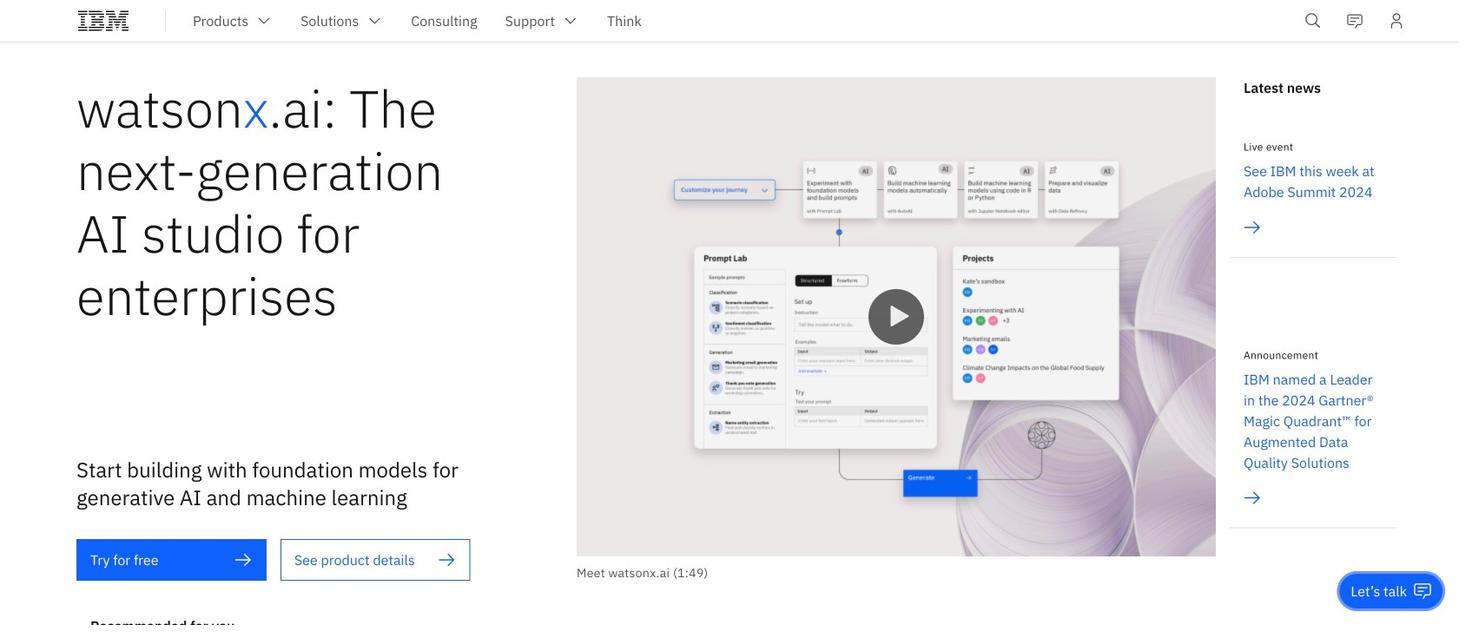 Task type: describe. For each thing, give the bounding box(es) containing it.
let's talk element
[[1351, 582, 1408, 601]]



